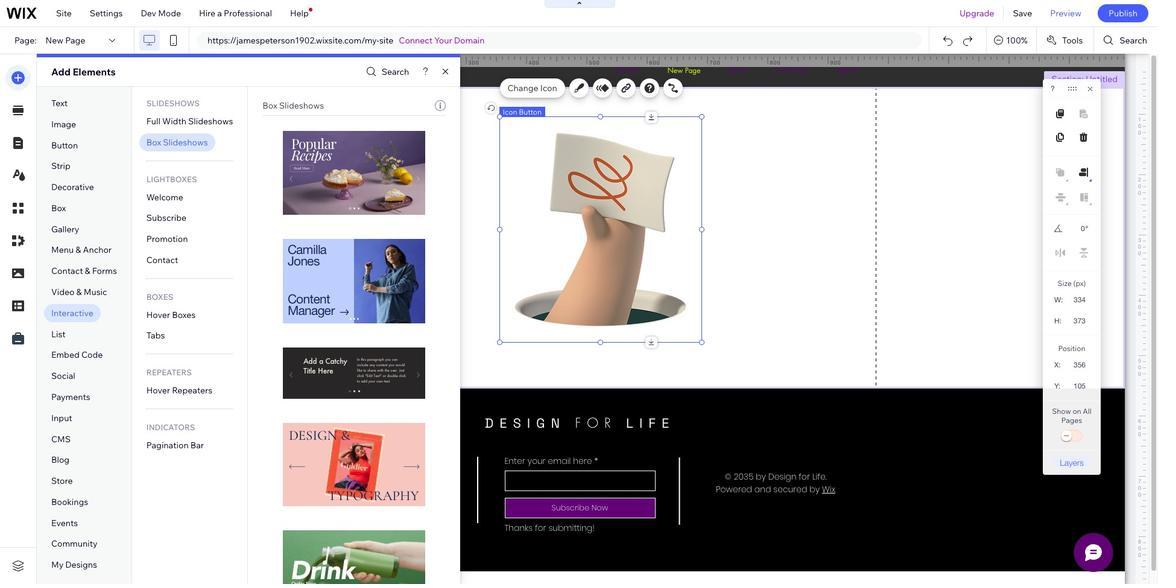 Task type: locate. For each thing, give the bounding box(es) containing it.
contact up video
[[51, 266, 83, 277]]

subscribe
[[147, 213, 186, 223]]

0 vertical spatial button
[[519, 107, 542, 116]]

1 vertical spatial &
[[85, 266, 90, 277]]

None text field
[[1068, 291, 1091, 308], [1067, 357, 1091, 373], [1067, 378, 1091, 394], [1068, 291, 1091, 308], [1067, 357, 1091, 373], [1067, 378, 1091, 394]]

search down publish button
[[1120, 35, 1148, 46]]

hover repeaters
[[147, 385, 213, 396]]

1 horizontal spatial search
[[1120, 35, 1148, 46]]

my designs
[[51, 560, 97, 570]]

& right video
[[76, 287, 82, 298]]

switch
[[1060, 428, 1084, 445]]

icon button
[[503, 107, 542, 116]]

hover for hover repeaters
[[147, 385, 170, 396]]

events
[[51, 518, 78, 528]]

2 hover from the top
[[147, 385, 170, 396]]

button
[[519, 107, 542, 116], [51, 140, 78, 151]]

1 vertical spatial repeaters
[[172, 385, 213, 396]]

menu
[[51, 245, 74, 256]]

1 vertical spatial box
[[147, 137, 161, 148]]

image
[[51, 119, 76, 130]]

900
[[831, 59, 842, 66]]

800
[[770, 59, 781, 66]]

0 vertical spatial boxes
[[147, 292, 173, 302]]

& right menu
[[76, 245, 81, 256]]

repeaters up indicators
[[172, 385, 213, 396]]

& left forms
[[85, 266, 90, 277]]

0 vertical spatial hover
[[147, 309, 170, 320]]

untitled
[[1086, 74, 1118, 84]]

decorative
[[51, 182, 94, 193]]

hover up indicators
[[147, 385, 170, 396]]

0 vertical spatial box
[[263, 100, 277, 111]]

a
[[217, 8, 222, 19]]

& for menu
[[76, 245, 81, 256]]

anchor
[[83, 245, 112, 256]]

show on all pages
[[1053, 407, 1092, 425]]

icon down change
[[503, 107, 517, 116]]

domain
[[454, 35, 485, 46]]

1 horizontal spatial button
[[519, 107, 542, 116]]

1 vertical spatial box slideshows
[[147, 137, 208, 148]]

save button
[[1004, 0, 1042, 27]]

repeaters
[[147, 368, 192, 377], [172, 385, 213, 396]]

600
[[650, 59, 661, 66]]

bookings
[[51, 497, 88, 507]]

social
[[51, 371, 75, 381]]

2 vertical spatial box
[[51, 203, 66, 214]]

full width slideshows
[[147, 116, 233, 127]]

0 horizontal spatial box slideshows
[[147, 137, 208, 148]]

welcome
[[147, 192, 183, 203]]

0 horizontal spatial contact
[[51, 266, 83, 277]]

button down the image
[[51, 140, 78, 151]]

preview
[[1051, 8, 1082, 19]]

100% button
[[987, 27, 1037, 54]]

1 vertical spatial hover
[[147, 385, 170, 396]]

dev
[[141, 8, 156, 19]]

0 horizontal spatial button
[[51, 140, 78, 151]]

1 vertical spatial contact
[[51, 266, 83, 277]]

0 vertical spatial box slideshows
[[263, 100, 324, 111]]

input
[[51, 413, 72, 423]]

1 horizontal spatial contact
[[147, 255, 178, 265]]

add
[[51, 66, 71, 78]]

section: untitled
[[1052, 74, 1118, 84]]

hover for hover boxes
[[147, 309, 170, 320]]

search button down "site"
[[363, 63, 409, 81]]

box
[[263, 100, 277, 111], [147, 137, 161, 148], [51, 203, 66, 214]]

y:
[[1055, 382, 1061, 390]]

0 vertical spatial icon
[[541, 83, 557, 94]]

button down change icon at left
[[519, 107, 542, 116]]

2 vertical spatial &
[[76, 287, 82, 298]]

0 vertical spatial contact
[[147, 255, 178, 265]]

bar
[[191, 440, 204, 451]]

1 horizontal spatial icon
[[541, 83, 557, 94]]

1 vertical spatial button
[[51, 140, 78, 151]]

0 vertical spatial &
[[76, 245, 81, 256]]

elements
[[73, 66, 116, 78]]

search down "site"
[[382, 66, 409, 77]]

0 horizontal spatial icon
[[503, 107, 517, 116]]

publish button
[[1098, 4, 1149, 22]]

1 vertical spatial search button
[[363, 63, 409, 81]]

&
[[76, 245, 81, 256], [85, 266, 90, 277], [76, 287, 82, 298]]

preview button
[[1042, 0, 1091, 27]]

0 horizontal spatial search button
[[363, 63, 409, 81]]

box slideshows
[[263, 100, 324, 111], [147, 137, 208, 148]]

gallery
[[51, 224, 79, 235]]

contact down promotion
[[147, 255, 178, 265]]

1 vertical spatial search
[[382, 66, 409, 77]]

search
[[1120, 35, 1148, 46], [382, 66, 409, 77]]

contact & forms
[[51, 266, 117, 277]]

show
[[1053, 407, 1072, 416]]

search button down the publish
[[1095, 27, 1159, 54]]

0 vertical spatial search button
[[1095, 27, 1159, 54]]

icon
[[541, 83, 557, 94], [503, 107, 517, 116]]

(px)
[[1074, 279, 1087, 288]]

hover up tabs
[[147, 309, 170, 320]]

full
[[147, 116, 160, 127]]

pagination bar
[[147, 440, 204, 451]]

page
[[65, 35, 85, 46]]

300
[[469, 59, 479, 66]]

add elements
[[51, 66, 116, 78]]

slideshows
[[147, 98, 200, 108], [279, 100, 324, 111], [188, 116, 233, 127], [163, 137, 208, 148]]

1 hover from the top
[[147, 309, 170, 320]]

None text field
[[1069, 221, 1085, 237], [1068, 313, 1091, 329], [1069, 221, 1085, 237], [1068, 313, 1091, 329]]

repeaters up hover repeaters
[[147, 368, 192, 377]]

tools
[[1063, 35, 1083, 46]]

contact
[[147, 255, 178, 265], [51, 266, 83, 277]]

1 vertical spatial icon
[[503, 107, 517, 116]]

boxes
[[147, 292, 173, 302], [172, 309, 196, 320]]

1 vertical spatial boxes
[[172, 309, 196, 320]]

blog
[[51, 455, 69, 465]]

2 horizontal spatial box
[[263, 100, 277, 111]]

cms
[[51, 434, 71, 444]]

icon right change
[[541, 83, 557, 94]]

w:
[[1055, 296, 1063, 304]]



Task type: describe. For each thing, give the bounding box(es) containing it.
my
[[51, 560, 63, 570]]

help
[[290, 8, 309, 19]]

site
[[56, 8, 72, 19]]

& for video
[[76, 287, 82, 298]]

settings
[[90, 8, 123, 19]]

community
[[51, 539, 97, 549]]

embed code
[[51, 350, 103, 360]]

0 vertical spatial search
[[1120, 35, 1148, 46]]

tools button
[[1037, 27, 1094, 54]]

1 horizontal spatial box slideshows
[[263, 100, 324, 111]]

text
[[51, 98, 68, 109]]

layers button
[[1053, 456, 1092, 469]]

size
[[1058, 279, 1072, 288]]

hire
[[199, 8, 216, 19]]

hover boxes
[[147, 309, 196, 320]]

500
[[589, 59, 600, 66]]

list
[[51, 329, 66, 340]]

width
[[162, 116, 186, 127]]

change
[[508, 83, 539, 94]]

on
[[1073, 407, 1082, 416]]

hire a professional
[[199, 8, 272, 19]]

video & music
[[51, 287, 107, 298]]

dev mode
[[141, 8, 181, 19]]

change icon
[[508, 83, 557, 94]]

1 horizontal spatial box
[[147, 137, 161, 148]]

store
[[51, 476, 73, 486]]

400
[[529, 59, 540, 66]]

mode
[[158, 8, 181, 19]]

contact for contact & forms
[[51, 266, 83, 277]]

lightboxes
[[147, 174, 197, 184]]

strip
[[51, 161, 70, 172]]

0 vertical spatial repeaters
[[147, 368, 192, 377]]

professional
[[224, 8, 272, 19]]

https://jamespeterson1902.wixsite.com/my-site connect your domain
[[208, 35, 485, 46]]

0 horizontal spatial box
[[51, 203, 66, 214]]

100%
[[1007, 35, 1028, 46]]

embed
[[51, 350, 80, 360]]

contact for contact
[[147, 255, 178, 265]]

site
[[380, 35, 394, 46]]

tabs
[[147, 330, 165, 341]]

designs
[[65, 560, 97, 570]]

forms
[[92, 266, 117, 277]]

https://jamespeterson1902.wixsite.com/my-
[[208, 35, 380, 46]]

x:
[[1055, 361, 1061, 369]]

? button
[[1051, 84, 1055, 93]]

save
[[1013, 8, 1033, 19]]

& for contact
[[85, 266, 90, 277]]

video
[[51, 287, 74, 298]]

layers
[[1060, 457, 1084, 468]]

connect
[[399, 35, 433, 46]]

code
[[81, 350, 103, 360]]

new
[[46, 35, 63, 46]]

interactive
[[51, 308, 93, 319]]

700
[[710, 59, 721, 66]]

size (px)
[[1058, 279, 1087, 288]]

payments
[[51, 392, 90, 402]]

upgrade
[[960, 8, 995, 19]]

?
[[1051, 84, 1055, 93]]

section:
[[1052, 74, 1084, 84]]

menu & anchor
[[51, 245, 112, 256]]

all
[[1083, 407, 1092, 416]]

promotion
[[147, 234, 188, 244]]

indicators
[[147, 422, 195, 432]]

music
[[84, 287, 107, 298]]

h:
[[1055, 317, 1062, 325]]

1 horizontal spatial search button
[[1095, 27, 1159, 54]]

new page
[[46, 35, 85, 46]]

°
[[1086, 224, 1089, 233]]

0 horizontal spatial search
[[382, 66, 409, 77]]

pages
[[1062, 416, 1083, 425]]



Task type: vqa. For each thing, say whether or not it's contained in the screenshot.
Container
no



